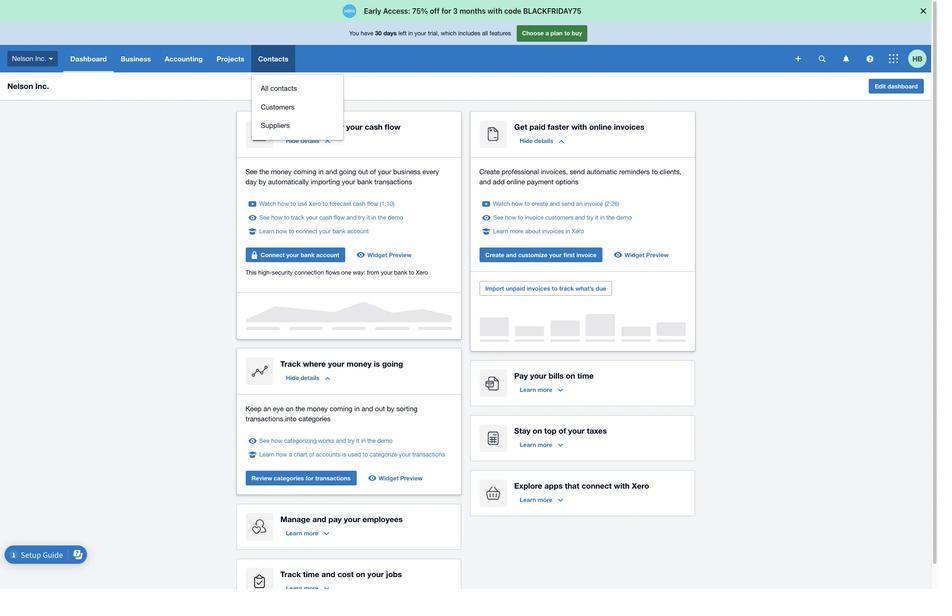 Task type: vqa. For each thing, say whether or not it's contained in the screenshot.
in inside the 'link'
yes



Task type: describe. For each thing, give the bounding box(es) containing it.
how for invoice
[[505, 214, 517, 221]]

0 horizontal spatial svg image
[[796, 56, 802, 61]]

used
[[348, 451, 361, 458]]

learn more button for apps
[[515, 493, 569, 507]]

way:
[[353, 269, 366, 276]]

the up categorize
[[368, 438, 376, 445]]

keep
[[246, 405, 262, 413]]

create and customize your first invoice
[[486, 251, 597, 259]]

invoices icon image
[[480, 121, 507, 148]]

going inside see the money coming in and going out of your business every day by automatically importing your bank transactions
[[339, 168, 356, 176]]

and down forecast
[[347, 214, 357, 221]]

get for get visibility over your cash flow
[[281, 122, 294, 132]]

list box inside navigation
[[252, 75, 344, 140]]

get visibility over your cash flow
[[281, 122, 401, 132]]

on inside keep an eye on the money coming in and out by sorting transactions into categories
[[286, 405, 294, 413]]

0 vertical spatial with
[[572, 122, 587, 132]]

learn more for pay
[[520, 386, 553, 394]]

accounting button
[[158, 45, 210, 72]]

0 horizontal spatial it
[[356, 438, 360, 445]]

contacts button
[[251, 45, 296, 72]]

on left top
[[533, 426, 542, 436]]

hide details button for visibility
[[281, 134, 336, 148]]

more left about
[[510, 228, 524, 235]]

hb
[[913, 54, 923, 63]]

more for pay your bills on time
[[538, 386, 553, 394]]

high-
[[258, 269, 272, 276]]

to up see how to track your cash flow and try it in the demo
[[323, 201, 328, 207]]

0 vertical spatial flow
[[385, 122, 401, 132]]

have
[[361, 30, 374, 37]]

dashboard link
[[63, 45, 114, 72]]

widget for invoices
[[625, 251, 645, 259]]

1 horizontal spatial it
[[367, 214, 370, 221]]

widget preview button for invoices
[[610, 248, 675, 262]]

import unpaid invoices to track what's due button
[[480, 281, 613, 296]]

business
[[394, 168, 421, 176]]

1 vertical spatial inc.
[[35, 81, 49, 91]]

to left use
[[291, 201, 296, 207]]

days
[[384, 29, 397, 37]]

an inside keep an eye on the money coming in and out by sorting transactions into categories
[[264, 405, 271, 413]]

create for create professional invoices, send automatic reminders to clients, and add online payment options
[[480, 168, 500, 176]]

online inside create professional invoices, send automatic reminders to clients, and add online payment options
[[507, 178, 525, 186]]

coming inside keep an eye on the money coming in and out by sorting transactions into categories
[[330, 405, 353, 413]]

contacts
[[271, 84, 297, 92]]

customize
[[519, 251, 548, 259]]

all
[[261, 84, 269, 92]]

by inside see the money coming in and going out of your business every day by automatically importing your bank transactions
[[259, 178, 266, 186]]

to inside "see how to track your cash flow and try it in the demo" link
[[284, 214, 290, 221]]

bank inside see the money coming in and going out of your business every day by automatically importing your bank transactions
[[358, 178, 373, 186]]

details for where
[[301, 374, 320, 382]]

see the money coming in and going out of your business every day by automatically importing your bank transactions
[[246, 168, 439, 186]]

more for explore apps that connect with xero
[[538, 496, 553, 504]]

1 vertical spatial nelson inc.
[[7, 81, 49, 91]]

1 horizontal spatial online
[[590, 122, 612, 132]]

2 horizontal spatial try
[[587, 214, 594, 221]]

1 vertical spatial send
[[562, 201, 575, 207]]

learn more button for your
[[515, 383, 569, 397]]

learn more button for and
[[281, 526, 335, 541]]

all
[[482, 30, 488, 37]]

0 horizontal spatial flow
[[334, 214, 345, 221]]

to inside banner
[[565, 29, 571, 37]]

learn more about invoices in xero
[[493, 228, 584, 235]]

plan
[[551, 29, 563, 37]]

you
[[349, 30, 359, 37]]

2 horizontal spatial it
[[596, 214, 599, 221]]

flows
[[326, 269, 340, 276]]

accounts
[[316, 451, 341, 458]]

see how to track your cash flow and try it in the demo link
[[259, 213, 403, 223]]

more for manage and pay your employees
[[304, 530, 319, 537]]

track money icon image
[[246, 358, 273, 385]]

1 horizontal spatial svg image
[[844, 55, 850, 62]]

unpaid
[[506, 285, 526, 292]]

2 horizontal spatial svg image
[[890, 54, 899, 63]]

and inside create professional invoices, send automatic reminders to clients, and add online payment options
[[480, 178, 491, 186]]

explore
[[515, 481, 543, 491]]

and inside see the money coming in and going out of your business every day by automatically importing your bank transactions
[[326, 168, 337, 176]]

use
[[298, 201, 307, 207]]

1 vertical spatial of
[[559, 426, 566, 436]]

dashboard
[[70, 55, 107, 63]]

track time and cost on your jobs
[[281, 570, 402, 579]]

faster
[[548, 122, 570, 132]]

30
[[375, 29, 382, 37]]

(1:10)
[[380, 201, 395, 207]]

bank inside button
[[301, 251, 315, 259]]

manage
[[281, 515, 310, 524]]

customers link
[[252, 98, 344, 117]]

learn up connect
[[259, 228, 275, 235]]

nelson inc. inside nelson inc. popup button
[[12, 54, 46, 62]]

how for chart
[[276, 451, 288, 458]]

hide for where
[[286, 374, 299, 382]]

by inside keep an eye on the money coming in and out by sorting transactions into categories
[[387, 405, 395, 413]]

connect your bank account button
[[246, 248, 346, 262]]

1 vertical spatial invoice
[[525, 214, 544, 221]]

demo up categorize
[[378, 438, 393, 445]]

learn more for explore
[[520, 496, 553, 504]]

stay on top of your taxes
[[515, 426, 607, 436]]

track for track time and cost on your jobs
[[281, 570, 301, 579]]

the down (2:26) at right top
[[607, 214, 615, 221]]

widget preview for flow
[[368, 251, 412, 259]]

1 horizontal spatial is
[[374, 359, 380, 369]]

see for see how to track your cash flow and try it in the demo
[[259, 214, 270, 221]]

learn how to connect your bank account link
[[259, 227, 369, 236]]

see how categorizing works and try it in the demo link
[[259, 437, 393, 446]]

create professional invoices, send automatic reminders to clients, and add online payment options
[[480, 168, 682, 186]]

track for track where your money is going
[[281, 359, 301, 369]]

widget for flow
[[368, 251, 388, 259]]

get for get paid faster with online invoices
[[515, 122, 528, 132]]

nelson inside popup button
[[12, 54, 33, 62]]

to inside learn how a chart of accounts is used to categorize your transactions link
[[363, 451, 368, 458]]

learn down manage
[[286, 530, 302, 537]]

connect for with
[[582, 481, 612, 491]]

about
[[526, 228, 541, 235]]

first
[[564, 251, 575, 259]]

0 horizontal spatial track
[[291, 214, 305, 221]]

coming inside see the money coming in and going out of your business every day by automatically importing your bank transactions
[[294, 168, 317, 176]]

learn how a chart of accounts is used to categorize your transactions link
[[259, 451, 445, 460]]

and inside button
[[506, 251, 517, 259]]

due
[[596, 285, 607, 292]]

1 horizontal spatial flow
[[367, 201, 378, 207]]

learn down stay
[[520, 441, 536, 449]]

money inside keep an eye on the money coming in and out by sorting transactions into categories
[[307, 405, 328, 413]]

0 vertical spatial a
[[546, 29, 549, 37]]

into
[[285, 415, 297, 423]]

more for stay on top of your taxes
[[538, 441, 553, 449]]

what's
[[576, 285, 594, 292]]

track where your money is going
[[281, 359, 403, 369]]

your inside learn how a chart of accounts is used to categorize your transactions link
[[399, 451, 411, 458]]

review
[[252, 475, 272, 482]]

stay
[[515, 426, 531, 436]]

includes
[[459, 30, 481, 37]]

2 vertical spatial cash
[[320, 214, 332, 221]]

all contacts link
[[252, 79, 344, 98]]

learn down explore on the right bottom of the page
[[520, 496, 536, 504]]

bills
[[549, 371, 564, 381]]

pay your bills on time
[[515, 371, 594, 381]]

importing
[[311, 178, 340, 186]]

accounting
[[165, 55, 203, 63]]

chart
[[294, 451, 308, 458]]

transactions inside keep an eye on the money coming in and out by sorting transactions into categories
[[246, 415, 283, 423]]

professional
[[502, 168, 539, 176]]

explore apps that connect with xero
[[515, 481, 650, 491]]

bank down "see how to track your cash flow and try it in the demo" link
[[333, 228, 346, 235]]

how for works
[[271, 438, 283, 445]]

choose
[[522, 29, 544, 37]]

from
[[367, 269, 379, 276]]

invoices preview bar graph image
[[480, 314, 686, 342]]

features
[[490, 30, 511, 37]]

your inside connect your bank account button
[[287, 251, 299, 259]]

in inside keep an eye on the money coming in and out by sorting transactions into categories
[[355, 405, 360, 413]]

trial,
[[428, 30, 440, 37]]

to right from
[[409, 269, 415, 276]]

forecast
[[330, 201, 351, 207]]

and up customers
[[550, 201, 560, 207]]

details for visibility
[[301, 137, 320, 145]]

all contacts
[[261, 84, 297, 92]]

widget preview button for flow
[[353, 248, 417, 262]]

hide for paid
[[520, 137, 533, 145]]

employees icon image
[[246, 513, 273, 541]]

learn how a chart of accounts is used to categorize your transactions
[[259, 451, 445, 458]]

reminders
[[620, 168, 650, 176]]

see for see the money coming in and going out of your business every day by automatically importing your bank transactions
[[246, 168, 258, 176]]

dashboard
[[888, 83, 919, 90]]

this
[[246, 269, 257, 276]]

hide details button for paid
[[515, 134, 570, 148]]

import unpaid invoices to track what's due
[[486, 285, 607, 292]]

buy
[[572, 29, 582, 37]]

customers
[[261, 103, 295, 111]]

1 horizontal spatial try
[[358, 214, 365, 221]]

hide details for visibility
[[286, 137, 320, 145]]

clients,
[[660, 168, 682, 176]]

contacts
[[258, 55, 289, 63]]

hide details button for where
[[281, 371, 336, 385]]

categorizing
[[284, 438, 317, 445]]



Task type: locate. For each thing, give the bounding box(es) containing it.
xero
[[309, 201, 321, 207], [572, 228, 584, 235], [416, 269, 428, 276], [632, 481, 650, 491]]

keep an eye on the money coming in and out by sorting transactions into categories
[[246, 405, 418, 423]]

0 vertical spatial send
[[570, 168, 585, 176]]

hide details for paid
[[520, 137, 554, 145]]

0 vertical spatial nelson inc.
[[12, 54, 46, 62]]

demo down the (1:10)
[[388, 214, 403, 221]]

0 horizontal spatial online
[[507, 178, 525, 186]]

and right the works
[[336, 438, 346, 445]]

hide details button
[[281, 134, 336, 148], [515, 134, 570, 148], [281, 371, 336, 385]]

online right faster on the top right of the page
[[590, 122, 612, 132]]

your inside learn how to connect your bank account link
[[319, 228, 331, 235]]

watch for get paid faster with online invoices
[[493, 201, 510, 207]]

get paid faster with online invoices
[[515, 122, 645, 132]]

bank right importing
[[358, 178, 373, 186]]

to up learn more about invoices in xero
[[518, 214, 524, 221]]

cash right over
[[365, 122, 383, 132]]

preview for get visibility over your cash flow
[[389, 251, 412, 259]]

1 horizontal spatial with
[[614, 481, 630, 491]]

on right bills
[[566, 371, 576, 381]]

svg image
[[819, 55, 826, 62], [867, 55, 874, 62], [796, 56, 802, 61]]

hide details button down where
[[281, 371, 336, 385]]

1 horizontal spatial track
[[560, 285, 574, 292]]

top
[[545, 426, 557, 436]]

track
[[281, 359, 301, 369], [281, 570, 301, 579]]

create
[[532, 201, 548, 207]]

0 vertical spatial money
[[271, 168, 292, 176]]

see
[[246, 168, 258, 176], [259, 214, 270, 221], [493, 214, 504, 221], [259, 438, 270, 445]]

send up options
[[570, 168, 585, 176]]

1 vertical spatial time
[[303, 570, 320, 579]]

group
[[252, 75, 344, 140]]

how for track
[[271, 214, 283, 221]]

1 vertical spatial account
[[317, 251, 340, 259]]

to up learn how to connect your bank account
[[284, 214, 290, 221]]

to right used
[[363, 451, 368, 458]]

send up "see how to invoice customers and try it in the demo"
[[562, 201, 575, 207]]

invoice left (2:26) at right top
[[585, 201, 604, 207]]

1 vertical spatial a
[[289, 451, 292, 458]]

0 vertical spatial coming
[[294, 168, 317, 176]]

1 vertical spatial out
[[375, 405, 385, 413]]

0 vertical spatial cash
[[365, 122, 383, 132]]

to inside the watch how to create and send an invoice (2:26) link
[[525, 201, 530, 207]]

track
[[291, 214, 305, 221], [560, 285, 574, 292]]

of right top
[[559, 426, 566, 436]]

0 horizontal spatial is
[[342, 451, 347, 458]]

business
[[121, 55, 151, 63]]

dialog
[[0, 0, 939, 22]]

by right day
[[259, 178, 266, 186]]

2 get from the left
[[515, 122, 528, 132]]

1 horizontal spatial watch
[[493, 201, 510, 207]]

0 vertical spatial of
[[370, 168, 376, 176]]

to up connect your bank account button
[[289, 228, 294, 235]]

to inside import unpaid invoices to track what's due button
[[552, 285, 558, 292]]

1 vertical spatial with
[[614, 481, 630, 491]]

and left add
[[480, 178, 491, 186]]

create up import
[[486, 251, 505, 259]]

see up connect
[[259, 214, 270, 221]]

0 horizontal spatial coming
[[294, 168, 317, 176]]

categories inside keep an eye on the money coming in and out by sorting transactions into categories
[[299, 415, 331, 423]]

1 vertical spatial an
[[264, 405, 271, 413]]

1 horizontal spatial a
[[546, 29, 549, 37]]

create inside create professional invoices, send automatic reminders to clients, and add online payment options
[[480, 168, 500, 176]]

the up automatically
[[259, 168, 269, 176]]

0 vertical spatial create
[[480, 168, 500, 176]]

0 vertical spatial online
[[590, 122, 612, 132]]

watch for get visibility over your cash flow
[[259, 201, 276, 207]]

to inside learn how to connect your bank account link
[[289, 228, 294, 235]]

see inside see the money coming in and going out of your business every day by automatically importing your bank transactions
[[246, 168, 258, 176]]

add
[[493, 178, 505, 186]]

in inside see the money coming in and going out of your business every day by automatically importing your bank transactions
[[318, 168, 324, 176]]

1 vertical spatial going
[[382, 359, 403, 369]]

hide
[[286, 137, 299, 145], [520, 137, 533, 145], [286, 374, 299, 382]]

0 horizontal spatial a
[[289, 451, 292, 458]]

how for connect
[[276, 228, 288, 235]]

your inside "see how to track your cash flow and try it in the demo" link
[[306, 214, 318, 221]]

to left what's
[[552, 285, 558, 292]]

out left business
[[358, 168, 368, 176]]

transactions inside see the money coming in and going out of your business every day by automatically importing your bank transactions
[[375, 178, 412, 186]]

0 vertical spatial invoices
[[614, 122, 645, 132]]

on right the cost
[[356, 570, 366, 579]]

list box
[[252, 75, 344, 140]]

learn more button for on
[[515, 438, 569, 452]]

1 horizontal spatial connect
[[582, 481, 612, 491]]

watch down add
[[493, 201, 510, 207]]

taxes
[[587, 426, 607, 436]]

see how to invoice customers and try it in the demo link
[[493, 213, 632, 223]]

to left the create
[[525, 201, 530, 207]]

more down pay your bills on time
[[538, 386, 553, 394]]

coming up automatically
[[294, 168, 317, 176]]

0 vertical spatial invoice
[[585, 201, 604, 207]]

preview for get paid faster with online invoices
[[647, 251, 669, 259]]

account inside button
[[317, 251, 340, 259]]

choose a plan to buy
[[522, 29, 582, 37]]

time right bills
[[578, 371, 594, 381]]

2 vertical spatial flow
[[334, 214, 345, 221]]

try right customers
[[587, 214, 594, 221]]

1 vertical spatial flow
[[367, 201, 378, 207]]

0 vertical spatial categories
[[299, 415, 331, 423]]

see inside see how categorizing works and try it in the demo link
[[259, 438, 270, 445]]

add-ons icon image
[[480, 480, 507, 507]]

and left pay
[[313, 515, 327, 524]]

1 vertical spatial track
[[281, 570, 301, 579]]

create and customize your first invoice button
[[480, 248, 603, 262]]

on up into
[[286, 405, 294, 413]]

invoices,
[[541, 168, 568, 176]]

0 horizontal spatial try
[[348, 438, 355, 445]]

svg image inside nelson inc. popup button
[[49, 58, 53, 60]]

watch
[[259, 201, 276, 207], [493, 201, 510, 207]]

0 vertical spatial track
[[291, 214, 305, 221]]

out left sorting
[[375, 405, 385, 413]]

edit dashboard
[[875, 83, 919, 90]]

categories
[[299, 415, 331, 423], [274, 475, 304, 482]]

1 vertical spatial money
[[347, 359, 372, 369]]

to inside see how to invoice customers and try it in the demo link
[[518, 214, 524, 221]]

0 vertical spatial out
[[358, 168, 368, 176]]

2 track from the top
[[281, 570, 301, 579]]

hide details down where
[[286, 374, 320, 382]]

and inside keep an eye on the money coming in and out by sorting transactions into categories
[[362, 405, 373, 413]]

2 horizontal spatial svg image
[[867, 55, 874, 62]]

where
[[303, 359, 326, 369]]

details down where
[[301, 374, 320, 382]]

and right customers
[[575, 214, 585, 221]]

hide details button down visibility at the left of the page
[[281, 134, 336, 148]]

online down professional
[[507, 178, 525, 186]]

coming up the works
[[330, 405, 353, 413]]

demo
[[388, 214, 403, 221], [617, 214, 632, 221], [378, 438, 393, 445]]

1 vertical spatial create
[[486, 251, 505, 259]]

bank
[[358, 178, 373, 186], [333, 228, 346, 235], [301, 251, 315, 259], [394, 269, 408, 276]]

account up flows
[[317, 251, 340, 259]]

to
[[565, 29, 571, 37], [652, 168, 658, 176], [291, 201, 296, 207], [323, 201, 328, 207], [525, 201, 530, 207], [284, 214, 290, 221], [518, 214, 524, 221], [289, 228, 294, 235], [409, 269, 415, 276], [552, 285, 558, 292], [363, 451, 368, 458]]

invoice
[[585, 201, 604, 207], [525, 214, 544, 221], [577, 251, 597, 259]]

of inside see the money coming in and going out of your business every day by automatically importing your bank transactions
[[370, 168, 376, 176]]

1 vertical spatial cash
[[353, 201, 366, 207]]

1 horizontal spatial going
[[382, 359, 403, 369]]

learn more down pay
[[520, 386, 553, 394]]

0 horizontal spatial of
[[309, 451, 314, 458]]

it up used
[[356, 438, 360, 445]]

create
[[480, 168, 500, 176], [486, 251, 505, 259]]

learn down pay
[[520, 386, 536, 394]]

2 vertical spatial invoices
[[527, 285, 551, 292]]

of left business
[[370, 168, 376, 176]]

0 horizontal spatial money
[[271, 168, 292, 176]]

to left the buy
[[565, 29, 571, 37]]

0 vertical spatial inc.
[[35, 54, 46, 62]]

edit
[[875, 83, 887, 90]]

group inside banner
[[252, 75, 344, 140]]

see for see how to invoice customers and try it in the demo
[[493, 214, 504, 221]]

bills icon image
[[480, 370, 507, 397]]

bank up connection
[[301, 251, 315, 259]]

how for use
[[278, 201, 289, 207]]

with
[[572, 122, 587, 132], [614, 481, 630, 491]]

1 horizontal spatial of
[[370, 168, 376, 176]]

and left the cost
[[322, 570, 336, 579]]

1 vertical spatial categories
[[274, 475, 304, 482]]

of
[[370, 168, 376, 176], [559, 426, 566, 436], [309, 451, 314, 458]]

see inside see how to invoice customers and try it in the demo link
[[493, 214, 504, 221]]

1 vertical spatial nelson
[[7, 81, 33, 91]]

0 vertical spatial track
[[281, 359, 301, 369]]

categories right into
[[299, 415, 331, 423]]

1 vertical spatial track
[[560, 285, 574, 292]]

group containing all contacts
[[252, 75, 344, 140]]

2 watch from the left
[[493, 201, 510, 207]]

1 vertical spatial connect
[[582, 481, 612, 491]]

transactions inside the review categories for transactions button
[[315, 475, 351, 482]]

connect for your
[[296, 228, 318, 235]]

that
[[565, 481, 580, 491]]

nelson
[[12, 54, 33, 62], [7, 81, 33, 91]]

banking preview line graph image
[[246, 302, 452, 330]]

sorting
[[397, 405, 418, 413]]

see for see how categorizing works and try it in the demo
[[259, 438, 270, 445]]

hide for visibility
[[286, 137, 299, 145]]

see down keep
[[259, 438, 270, 445]]

learn more button
[[515, 383, 569, 397], [515, 438, 569, 452], [515, 493, 569, 507], [281, 526, 335, 541]]

taxes icon image
[[480, 425, 507, 452]]

invoice inside button
[[577, 251, 597, 259]]

2 horizontal spatial of
[[559, 426, 566, 436]]

widget preview for invoices
[[625, 251, 669, 259]]

an left eye
[[264, 405, 271, 413]]

hide details for where
[[286, 374, 320, 382]]

1 get from the left
[[281, 122, 294, 132]]

pay
[[329, 515, 342, 524]]

0 horizontal spatial connect
[[296, 228, 318, 235]]

inc. inside popup button
[[35, 54, 46, 62]]

navigation
[[63, 45, 790, 140]]

widget preview button
[[353, 248, 417, 262], [610, 248, 675, 262], [364, 471, 429, 486]]

banking icon image
[[246, 121, 273, 148]]

2 vertical spatial money
[[307, 405, 328, 413]]

learn more for manage
[[286, 530, 319, 537]]

coming
[[294, 168, 317, 176], [330, 405, 353, 413]]

learn up review
[[259, 451, 275, 458]]

list box containing all contacts
[[252, 75, 344, 140]]

2 horizontal spatial flow
[[385, 122, 401, 132]]

1 horizontal spatial get
[[515, 122, 528, 132]]

navigation inside banner
[[63, 45, 790, 140]]

1 horizontal spatial an
[[577, 201, 583, 207]]

cost
[[338, 570, 354, 579]]

money up see how categorizing works and try it in the demo
[[307, 405, 328, 413]]

0 horizontal spatial get
[[281, 122, 294, 132]]

out inside see the money coming in and going out of your business every day by automatically importing your bank transactions
[[358, 168, 368, 176]]

0 vertical spatial by
[[259, 178, 266, 186]]

online
[[590, 122, 612, 132], [507, 178, 525, 186]]

watch how to create and send an invoice (2:26)
[[493, 201, 620, 207]]

apps
[[545, 481, 563, 491]]

your inside you have 30 days left in your trial, which includes all features
[[415, 30, 427, 37]]

account
[[348, 228, 369, 235], [317, 251, 340, 259]]

watch how to use xero to forecast cash flow (1:10)
[[259, 201, 395, 207]]

transactions inside learn how a chart of accounts is used to categorize your transactions link
[[413, 451, 445, 458]]

it down watch how to use xero to forecast cash flow (1:10) link
[[367, 214, 370, 221]]

transactions right "for"
[[315, 475, 351, 482]]

1 vertical spatial is
[[342, 451, 347, 458]]

and up importing
[[326, 168, 337, 176]]

how for create
[[512, 201, 523, 207]]

0 horizontal spatial with
[[572, 122, 587, 132]]

to inside create professional invoices, send automatic reminders to clients, and add online payment options
[[652, 168, 658, 176]]

review categories for transactions
[[252, 475, 351, 482]]

projects button
[[210, 45, 251, 72]]

get down customers
[[281, 122, 294, 132]]

navigation containing dashboard
[[63, 45, 790, 140]]

works
[[319, 438, 335, 445]]

time left the cost
[[303, 570, 320, 579]]

get
[[281, 122, 294, 132], [515, 122, 528, 132]]

review categories for transactions button
[[246, 471, 357, 486]]

1 horizontal spatial by
[[387, 405, 395, 413]]

to left clients,
[[652, 168, 658, 176]]

it right customers
[[596, 214, 599, 221]]

1 vertical spatial invoices
[[543, 228, 564, 235]]

learn
[[259, 228, 275, 235], [493, 228, 509, 235], [520, 386, 536, 394], [520, 441, 536, 449], [259, 451, 275, 458], [520, 496, 536, 504], [286, 530, 302, 537]]

1 horizontal spatial time
[[578, 371, 594, 381]]

by left sorting
[[387, 405, 395, 413]]

it
[[367, 214, 370, 221], [596, 214, 599, 221], [356, 438, 360, 445]]

learn more down explore on the right bottom of the page
[[520, 496, 553, 504]]

hide down paid
[[520, 137, 533, 145]]

your inside create and customize your first invoice button
[[550, 251, 562, 259]]

employees
[[363, 515, 403, 524]]

jobs
[[386, 570, 402, 579]]

0 horizontal spatial out
[[358, 168, 368, 176]]

connect your bank account
[[261, 251, 340, 259]]

0 vertical spatial is
[[374, 359, 380, 369]]

demo down (2:26) at right top
[[617, 214, 632, 221]]

categorize
[[370, 451, 398, 458]]

0 horizontal spatial going
[[339, 168, 356, 176]]

banner
[[0, 22, 932, 140]]

track down use
[[291, 214, 305, 221]]

0 vertical spatial nelson
[[12, 54, 33, 62]]

details down paid
[[535, 137, 554, 145]]

one
[[342, 269, 352, 276]]

the down the (1:10)
[[378, 214, 387, 221]]

svg image
[[890, 54, 899, 63], [844, 55, 850, 62], [49, 58, 53, 60]]

track left what's
[[560, 285, 574, 292]]

learn more down stay
[[520, 441, 553, 449]]

out inside keep an eye on the money coming in and out by sorting transactions into categories
[[375, 405, 385, 413]]

create for create and customize your first invoice
[[486, 251, 505, 259]]

flow
[[385, 122, 401, 132], [367, 201, 378, 207], [334, 214, 345, 221]]

in
[[409, 30, 413, 37], [318, 168, 324, 176], [372, 214, 376, 221], [601, 214, 605, 221], [566, 228, 571, 235], [355, 405, 360, 413], [361, 438, 366, 445]]

pay
[[515, 371, 528, 381]]

1 horizontal spatial account
[[348, 228, 369, 235]]

invoices right unpaid
[[527, 285, 551, 292]]

learn left about
[[493, 228, 509, 235]]

banner containing hb
[[0, 22, 932, 140]]

hide details
[[286, 137, 320, 145], [520, 137, 554, 145], [286, 374, 320, 382]]

track left where
[[281, 359, 301, 369]]

invoices up reminders
[[614, 122, 645, 132]]

1 horizontal spatial money
[[307, 405, 328, 413]]

see inside "see how to track your cash flow and try it in the demo" link
[[259, 214, 270, 221]]

0 vertical spatial time
[[578, 371, 594, 381]]

over
[[328, 122, 344, 132]]

more down top
[[538, 441, 553, 449]]

money inside see the money coming in and going out of your business every day by automatically importing your bank transactions
[[271, 168, 292, 176]]

1 watch from the left
[[259, 201, 276, 207]]

learn more for stay
[[520, 441, 553, 449]]

watch how to create and send an invoice (2:26) link
[[493, 200, 620, 209]]

money right where
[[347, 359, 372, 369]]

widget preview
[[368, 251, 412, 259], [625, 251, 669, 259], [379, 475, 423, 482]]

details for paid
[[535, 137, 554, 145]]

1 vertical spatial online
[[507, 178, 525, 186]]

learn more button down pay your bills on time
[[515, 383, 569, 397]]

cash right forecast
[[353, 201, 366, 207]]

see how to track your cash flow and try it in the demo
[[259, 214, 403, 221]]

hide details button down paid
[[515, 134, 570, 148]]

transactions
[[375, 178, 412, 186], [246, 415, 283, 423], [413, 451, 445, 458], [315, 475, 351, 482]]

a left plan
[[546, 29, 549, 37]]

send inside create professional invoices, send automatic reminders to clients, and add online payment options
[[570, 168, 585, 176]]

payment
[[527, 178, 554, 186]]

business button
[[114, 45, 158, 72]]

a left "chart"
[[289, 451, 292, 458]]

every
[[423, 168, 439, 176]]

connect up connect your bank account
[[296, 228, 318, 235]]

2 vertical spatial of
[[309, 451, 314, 458]]

categories left "for"
[[274, 475, 304, 482]]

track inside button
[[560, 285, 574, 292]]

invoice right first
[[577, 251, 597, 259]]

the inside see the money coming in and going out of your business every day by automatically importing your bank transactions
[[259, 168, 269, 176]]

cash down watch how to use xero to forecast cash flow (1:10) link
[[320, 214, 332, 221]]

paid
[[530, 122, 546, 132]]

in inside you have 30 days left in your trial, which includes all features
[[409, 30, 413, 37]]

hide right track money icon
[[286, 374, 299, 382]]

hide details down suppliers link
[[286, 137, 320, 145]]

0 horizontal spatial svg image
[[49, 58, 53, 60]]

0 vertical spatial going
[[339, 168, 356, 176]]

1 vertical spatial coming
[[330, 405, 353, 413]]

projects icon image
[[246, 568, 273, 590]]

0 horizontal spatial time
[[303, 570, 320, 579]]

see how categorizing works and try it in the demo
[[259, 438, 393, 445]]

1 track from the top
[[281, 359, 301, 369]]

transactions right categorize
[[413, 451, 445, 458]]

nelson inc. button
[[0, 45, 63, 72]]

watch how to use xero to forecast cash flow (1:10) link
[[259, 200, 395, 209]]

a inside learn how a chart of accounts is used to categorize your transactions link
[[289, 451, 292, 458]]

security
[[272, 269, 293, 276]]

connection
[[295, 269, 324, 276]]

account down "see how to track your cash flow and try it in the demo" link
[[348, 228, 369, 235]]

learn more about invoices in xero link
[[493, 227, 584, 236]]

you have 30 days left in your trial, which includes all features
[[349, 29, 511, 37]]

1 vertical spatial by
[[387, 405, 395, 413]]

money up automatically
[[271, 168, 292, 176]]

hide down suppliers link
[[286, 137, 299, 145]]

0 vertical spatial an
[[577, 201, 583, 207]]

which
[[441, 30, 457, 37]]

transactions down keep
[[246, 415, 283, 423]]

0 vertical spatial connect
[[296, 228, 318, 235]]

invoice up about
[[525, 214, 544, 221]]

0 horizontal spatial by
[[259, 178, 266, 186]]

(2:26)
[[605, 201, 620, 207]]

invoices down customers
[[543, 228, 564, 235]]

bank right from
[[394, 269, 408, 276]]

1 horizontal spatial svg image
[[819, 55, 826, 62]]

invoices inside button
[[527, 285, 551, 292]]

1 horizontal spatial out
[[375, 405, 385, 413]]

projects
[[217, 55, 245, 63]]

the inside keep an eye on the money coming in and out by sorting transactions into categories
[[296, 405, 305, 413]]

automatically
[[268, 178, 309, 186]]

0 horizontal spatial watch
[[259, 201, 276, 207]]

create inside button
[[486, 251, 505, 259]]

the up into
[[296, 405, 305, 413]]

more down manage
[[304, 530, 319, 537]]

categories inside button
[[274, 475, 304, 482]]

1 horizontal spatial coming
[[330, 405, 353, 413]]

2 horizontal spatial money
[[347, 359, 372, 369]]



